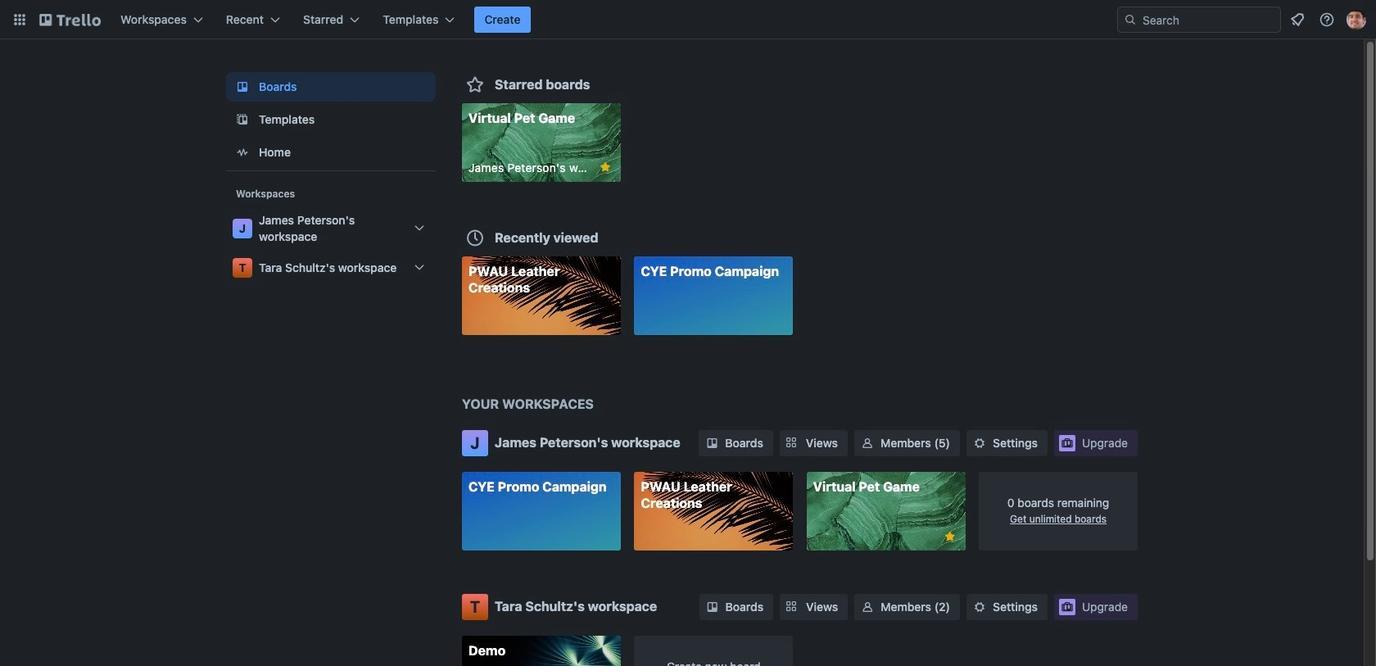 Task type: vqa. For each thing, say whether or not it's contained in the screenshot.
Recent
no



Task type: describe. For each thing, give the bounding box(es) containing it.
3 sm image from the left
[[972, 599, 988, 615]]

search image
[[1124, 13, 1137, 26]]

3 sm image from the left
[[972, 435, 988, 452]]

open information menu image
[[1319, 11, 1336, 28]]

1 sm image from the left
[[704, 599, 721, 615]]

1 sm image from the left
[[704, 435, 721, 452]]

Search field
[[1118, 7, 1282, 33]]

click to unstar this board. it will be removed from your starred list. image
[[598, 160, 613, 175]]

board image
[[233, 77, 252, 97]]



Task type: locate. For each thing, give the bounding box(es) containing it.
1 horizontal spatial sm image
[[860, 435, 876, 452]]

template board image
[[233, 110, 252, 129]]

back to home image
[[39, 7, 101, 33]]

primary element
[[0, 0, 1377, 39]]

1 horizontal spatial sm image
[[860, 599, 876, 615]]

home image
[[233, 143, 252, 162]]

0 horizontal spatial sm image
[[704, 435, 721, 452]]

0 horizontal spatial sm image
[[704, 599, 721, 615]]

james peterson (jamespeterson93) image
[[1347, 10, 1367, 29]]

2 sm image from the left
[[860, 435, 876, 452]]

sm image
[[704, 599, 721, 615], [860, 599, 876, 615], [972, 599, 988, 615]]

2 horizontal spatial sm image
[[972, 435, 988, 452]]

2 sm image from the left
[[860, 599, 876, 615]]

2 horizontal spatial sm image
[[972, 599, 988, 615]]

0 notifications image
[[1288, 10, 1308, 29]]

sm image
[[704, 435, 721, 452], [860, 435, 876, 452], [972, 435, 988, 452]]



